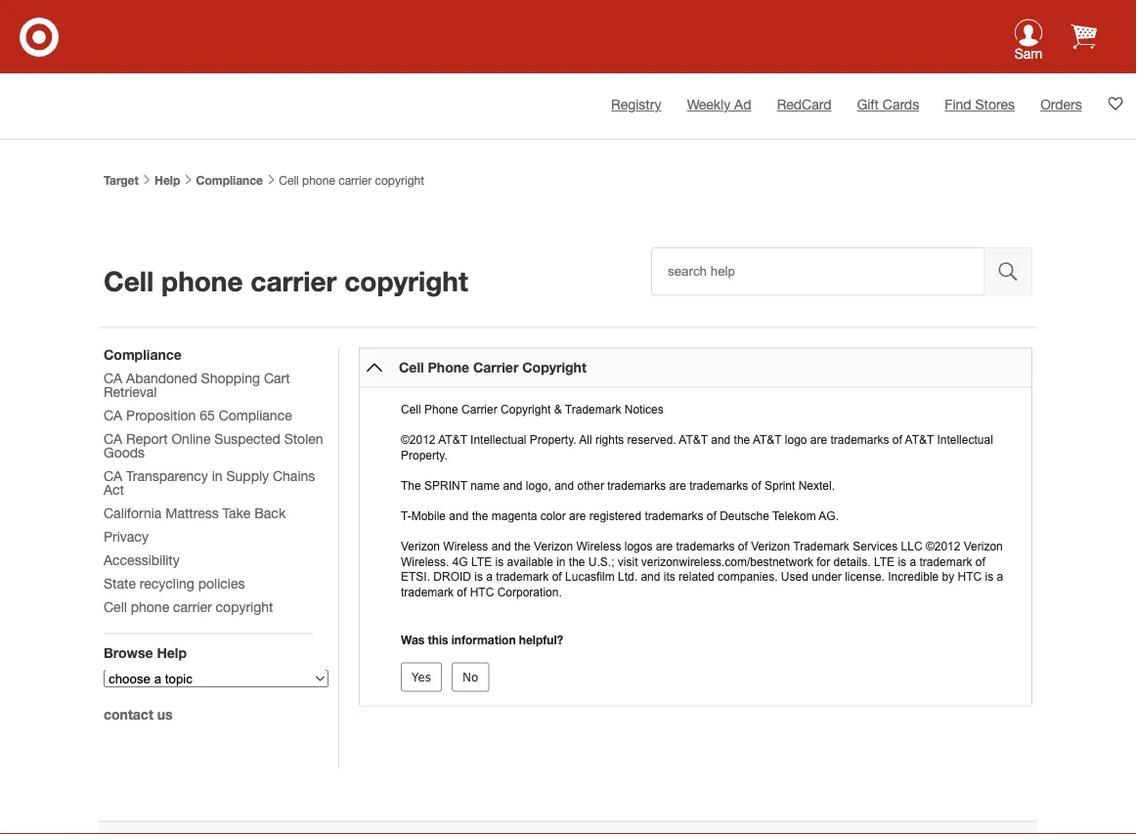 Task type: locate. For each thing, give the bounding box(es) containing it.
1 ca from the top
[[104, 370, 122, 386]]

a up incredible
[[910, 555, 916, 568]]

navigation
[[104, 346, 329, 739]]

1 horizontal spatial property.
[[530, 433, 577, 446]]

None image field
[[985, 247, 1033, 296]]

ca left report
[[104, 430, 122, 446]]

are right logo
[[811, 433, 828, 446]]

2 vertical spatial copyright
[[216, 599, 273, 615]]

1 vertical spatial copyright
[[501, 402, 551, 416]]

was this information helpful?
[[401, 633, 563, 646]]

help
[[155, 174, 180, 187], [157, 644, 187, 661]]

supply
[[226, 467, 269, 484]]

cards
[[883, 96, 919, 112]]

other
[[578, 479, 604, 492]]

of inside the ©2012 at&t intellectual property. all rights reserved. at&t and the at&t logo are trademarks of at&t intellectual property.
[[893, 433, 903, 446]]

trademark down etsi.
[[401, 585, 454, 599]]

©2012
[[401, 433, 436, 446], [926, 540, 961, 553]]

0 horizontal spatial ©2012
[[401, 433, 436, 446]]

trademark up the by
[[920, 555, 973, 568]]

©2012 up the the
[[401, 433, 436, 446]]

0 vertical spatial htc
[[958, 570, 982, 583]]

1 vertical spatial compliance
[[104, 346, 182, 362]]

1 horizontal spatial trademark
[[793, 540, 850, 553]]

mobile
[[411, 509, 446, 522]]

goods
[[104, 444, 145, 460]]

compliance up abandoned
[[104, 346, 182, 362]]

under
[[812, 570, 842, 583]]

1 vertical spatial help
[[157, 644, 187, 661]]

1 vertical spatial carrier
[[251, 264, 337, 297]]

1 vertical spatial trademark
[[793, 540, 850, 553]]

trademarks
[[831, 433, 890, 446], [608, 479, 666, 492], [690, 479, 748, 492], [645, 509, 704, 522], [676, 540, 735, 553]]

1 vertical spatial cell phone carrier copyright
[[104, 264, 468, 297]]

htc right the by
[[958, 570, 982, 583]]

1 horizontal spatial carrier
[[251, 264, 337, 297]]

is right 'droid'
[[475, 570, 483, 583]]

0 vertical spatial carrier
[[473, 359, 519, 376]]

trademark
[[920, 555, 973, 568], [496, 570, 549, 583], [401, 585, 454, 599]]

lte
[[471, 555, 492, 568], [874, 555, 895, 568]]

trademark up all
[[565, 402, 621, 416]]

0 vertical spatial copyright
[[522, 359, 587, 376]]

are inside the ©2012 at&t intellectual property. all rights reserved. at&t and the at&t logo are trademarks of at&t intellectual property.
[[811, 433, 828, 446]]

cell inside 'tab'
[[399, 359, 424, 376]]

help right browse
[[157, 644, 187, 661]]

trademark up for
[[793, 540, 850, 553]]

is down llc
[[898, 555, 907, 568]]

phone
[[302, 174, 335, 187], [161, 264, 243, 297], [131, 599, 169, 615]]

browse
[[104, 644, 153, 661]]

compliance for compliance ca abandoned shopping cart retrieval ca proposition 65 compliance ca report online suspected stolen goods ca transparency in supply chains act california mattress take back privacy accessibility state recycling policies cell phone carrier copyright
[[104, 346, 182, 362]]

3 verizon from the left
[[751, 540, 790, 553]]

magenta
[[492, 509, 537, 522]]

intellectual
[[471, 433, 527, 446], [937, 433, 993, 446]]

0 vertical spatial ©2012
[[401, 433, 436, 446]]

information
[[452, 633, 516, 646]]

license.
[[845, 570, 885, 583]]

trademarks up verizonwireless.com/bestnetwork
[[676, 540, 735, 553]]

carrier
[[339, 174, 372, 187], [251, 264, 337, 297], [173, 599, 212, 615]]

is right the by
[[985, 570, 994, 583]]

0 horizontal spatial htc
[[470, 585, 494, 599]]

are right logos
[[656, 540, 673, 553]]

1 intellectual from the left
[[471, 433, 527, 446]]

the up lucasfilm
[[569, 555, 585, 568]]

verizon up wireless.
[[401, 540, 440, 553]]

carrier down cell phone carrier copyright
[[462, 402, 498, 416]]

1 vertical spatial copyright
[[344, 264, 468, 297]]

circle arrow s image
[[367, 360, 382, 376]]

0 horizontal spatial property.
[[401, 448, 448, 461]]

trademarks up t-mobile and the magenta color are registered trademarks of deutsche telekom ag.
[[608, 479, 666, 492]]

and right 'reserved.'
[[711, 433, 731, 446]]

trademarks up nextel.
[[831, 433, 890, 446]]

trademark up corporation.
[[496, 570, 549, 583]]

1 horizontal spatial lte
[[874, 555, 895, 568]]

in left supply
[[212, 467, 223, 484]]

navigation containing compliance
[[104, 346, 329, 739]]

0 horizontal spatial trademark
[[401, 585, 454, 599]]

copyright
[[522, 359, 587, 376], [501, 402, 551, 416]]

ca left abandoned
[[104, 370, 122, 386]]

ca report online suspected stolen goods link
[[104, 430, 323, 460]]

verizonwireless.com/bestnetwork
[[641, 555, 814, 568]]

0 horizontal spatial carrier
[[173, 599, 212, 615]]

in inside verizon wireless and the verizon wireless logos are trademarks of verizon trademark services llc ©2012 verizon wireless. 4g lte is available in the u.s.; visit verizonwireless.com/bestnetwork for details. lte is a trademark of etsi. droid is a trademark of lucasfilm ltd. and its related companies. used under license. incredible by htc is a trademark of htc corporation.
[[557, 555, 566, 568]]

1 vertical spatial phone
[[424, 402, 458, 416]]

carrier inside 'tab'
[[473, 359, 519, 376]]

companies.
[[718, 570, 778, 583]]

lte down services on the bottom
[[874, 555, 895, 568]]

ca down retrieval
[[104, 407, 122, 423]]

is
[[495, 555, 504, 568], [898, 555, 907, 568], [475, 570, 483, 583], [985, 570, 994, 583]]

rights
[[596, 433, 624, 446]]

a right 'droid'
[[486, 570, 493, 583]]

property. down &
[[530, 433, 577, 446]]

1 vertical spatial htc
[[470, 585, 494, 599]]

trademark
[[565, 402, 621, 416], [793, 540, 850, 553]]

help right the target link at the top left of page
[[155, 174, 180, 187]]

find stores
[[945, 96, 1015, 112]]

0 vertical spatial trademark
[[920, 555, 973, 568]]

0 horizontal spatial in
[[212, 467, 223, 484]]

2 intellectual from the left
[[937, 433, 993, 446]]

0 horizontal spatial intellectual
[[471, 433, 527, 446]]

in right the available
[[557, 555, 566, 568]]

1 horizontal spatial wireless
[[576, 540, 621, 553]]

phone for cell phone carrier copyright
[[428, 359, 469, 376]]

carrier up cell phone carrier copyright & trademark notices
[[473, 359, 519, 376]]

0 horizontal spatial wireless
[[443, 540, 488, 553]]

browse help
[[104, 644, 187, 661]]

copyright inside 'tab'
[[522, 359, 587, 376]]

search help text field
[[651, 247, 985, 296]]

property. up the the
[[401, 448, 448, 461]]

0 vertical spatial phone
[[428, 359, 469, 376]]

stolen
[[284, 430, 323, 446]]

trademarks inside verizon wireless and the verizon wireless logos are trademarks of verizon trademark services llc ©2012 verizon wireless. 4g lte is available in the u.s.; visit verizonwireless.com/bestnetwork for details. lte is a trademark of etsi. droid is a trademark of lucasfilm ltd. and its related companies. used under license. incredible by htc is a trademark of htc corporation.
[[676, 540, 735, 553]]

phone down cell phone carrier copyright
[[424, 402, 458, 416]]

ca down goods
[[104, 467, 122, 484]]

1 wireless from the left
[[443, 540, 488, 553]]

4 ca from the top
[[104, 467, 122, 484]]

1 vertical spatial ©2012
[[926, 540, 961, 553]]

and right "mobile"
[[449, 509, 469, 522]]

0 vertical spatial in
[[212, 467, 223, 484]]

compliance link
[[196, 174, 263, 187]]

telekom
[[773, 509, 816, 522]]

1 horizontal spatial intellectual
[[937, 433, 993, 446]]

available
[[507, 555, 553, 568]]

2 vertical spatial phone
[[131, 599, 169, 615]]

1 horizontal spatial ©2012
[[926, 540, 961, 553]]

redcard link
[[777, 96, 832, 112]]

is left the available
[[495, 555, 504, 568]]

verizon up companies.
[[751, 540, 790, 553]]

us
[[157, 706, 173, 722]]

compliance right help link at top left
[[196, 174, 263, 187]]

compliance up suspected
[[219, 407, 292, 423]]

1 vertical spatial in
[[557, 555, 566, 568]]

trademark inside verizon wireless and the verizon wireless logos are trademarks of verizon trademark services llc ©2012 verizon wireless. 4g lte is available in the u.s.; visit verizonwireless.com/bestnetwork for details. lte is a trademark of etsi. droid is a trademark of lucasfilm ltd. and its related companies. used under license. incredible by htc is a trademark of htc corporation.
[[793, 540, 850, 553]]

trademarks up deutsche
[[690, 479, 748, 492]]

ca proposition 65 compliance link
[[104, 407, 292, 423]]

phone inside 'tab'
[[428, 359, 469, 376]]

lte right 4g
[[471, 555, 492, 568]]

65
[[200, 407, 215, 423]]

copyright up &
[[522, 359, 587, 376]]

verizon
[[401, 540, 440, 553], [534, 540, 573, 553], [751, 540, 790, 553], [964, 540, 1003, 553]]

redcard
[[777, 96, 832, 112]]

0 vertical spatial carrier
[[339, 174, 372, 187]]

1 vertical spatial trademark
[[496, 570, 549, 583]]

cell
[[279, 174, 299, 187], [104, 264, 154, 297], [399, 359, 424, 376], [401, 402, 421, 416], [104, 599, 127, 615]]

weekly ad link
[[687, 96, 752, 112]]

©2012 up the by
[[926, 540, 961, 553]]

wireless up 4g
[[443, 540, 488, 553]]

2 horizontal spatial a
[[997, 570, 1004, 583]]

contact
[[104, 706, 153, 722]]

cell phone carrier copyright & trademark notices
[[401, 402, 664, 416]]

are
[[811, 433, 828, 446], [670, 479, 686, 492], [569, 509, 586, 522], [656, 540, 673, 553]]

in
[[212, 467, 223, 484], [557, 555, 566, 568]]

a right the by
[[997, 570, 1004, 583]]

the
[[401, 479, 421, 492]]

and right the logo,
[[555, 479, 574, 492]]

transparency
[[126, 467, 208, 484]]

2 horizontal spatial trademark
[[920, 555, 973, 568]]

3 ca from the top
[[104, 430, 122, 446]]

2 ca from the top
[[104, 407, 122, 423]]

my target.com shopping cart image
[[1071, 23, 1097, 49]]

0 vertical spatial compliance
[[196, 174, 263, 187]]

cell phone carrier copyright
[[276, 174, 424, 187], [104, 264, 468, 297]]

verizon up the available
[[534, 540, 573, 553]]

proposition
[[126, 407, 196, 423]]

orders
[[1041, 96, 1082, 112]]

ca
[[104, 370, 122, 386], [104, 407, 122, 423], [104, 430, 122, 446], [104, 467, 122, 484]]

help inside navigation
[[157, 644, 187, 661]]

copyright inside compliance ca abandoned shopping cart retrieval ca proposition 65 compliance ca report online suspected stolen goods ca transparency in supply chains act california mattress take back privacy accessibility state recycling policies cell phone carrier copyright
[[216, 599, 273, 615]]

copyright left &
[[501, 402, 551, 416]]

2 vertical spatial carrier
[[173, 599, 212, 615]]

accessibility
[[104, 552, 180, 568]]

©2012 inside verizon wireless and the verizon wireless logos are trademarks of verizon trademark services llc ©2012 verizon wireless. 4g lte is available in the u.s.; visit verizonwireless.com/bestnetwork for details. lte is a trademark of etsi. droid is a trademark of lucasfilm ltd. and its related companies. used under license. incredible by htc is a trademark of htc corporation.
[[926, 540, 961, 553]]

visit
[[618, 555, 638, 568]]

0 horizontal spatial lte
[[471, 555, 492, 568]]

verizon wireless and the verizon wireless logos are trademarks of verizon trademark services llc ©2012 verizon wireless. 4g lte is available in the u.s.; visit verizonwireless.com/bestnetwork for details. lte is a trademark of etsi. droid is a trademark of lucasfilm ltd. and its related companies. used under license. incredible by htc is a trademark of htc corporation.
[[401, 540, 1004, 599]]

this
[[428, 633, 448, 646]]

None submit
[[401, 663, 442, 692], [452, 663, 489, 692], [401, 663, 442, 692], [452, 663, 489, 692]]

2 at&t from the left
[[679, 433, 708, 446]]

weekly
[[687, 96, 731, 112]]

wireless up u.s.;
[[576, 540, 621, 553]]

accessibility link
[[104, 552, 180, 568]]

1 horizontal spatial in
[[557, 555, 566, 568]]

1 vertical spatial carrier
[[462, 402, 498, 416]]

phone right circle arrow s image
[[428, 359, 469, 376]]

incredible
[[888, 570, 939, 583]]

carrier
[[473, 359, 519, 376], [462, 402, 498, 416]]

htc down 'droid'
[[470, 585, 494, 599]]

its
[[664, 570, 676, 583]]

suspected
[[214, 430, 280, 446]]

and inside the ©2012 at&t intellectual property. all rights reserved. at&t and the at&t logo are trademarks of at&t intellectual property.
[[711, 433, 731, 446]]

and up the available
[[492, 540, 511, 553]]

logos
[[625, 540, 653, 553]]

0 horizontal spatial trademark
[[565, 402, 621, 416]]

4 at&t from the left
[[905, 433, 934, 446]]

compliance
[[196, 174, 263, 187], [104, 346, 182, 362], [219, 407, 292, 423]]

the left logo
[[734, 433, 750, 446]]

services
[[853, 540, 898, 553]]

2 lte from the left
[[874, 555, 895, 568]]

verizon right llc
[[964, 540, 1003, 553]]

the inside the ©2012 at&t intellectual property. all rights reserved. at&t and the at&t logo are trademarks of at&t intellectual property.
[[734, 433, 750, 446]]



Task type: vqa. For each thing, say whether or not it's contained in the screenshot.
2022. inside Cash issued for in-store returns for purchases prior to September 13, 2022.
no



Task type: describe. For each thing, give the bounding box(es) containing it.
carrier for cell phone carrier copyright & trademark notices
[[462, 402, 498, 416]]

0 vertical spatial cell phone carrier copyright
[[276, 174, 424, 187]]

trademarks inside the ©2012 at&t intellectual property. all rights reserved. at&t and the at&t logo are trademarks of at&t intellectual property.
[[831, 433, 890, 446]]

t-
[[401, 509, 411, 522]]

weekly ad
[[687, 96, 752, 112]]

compliance ca abandoned shopping cart retrieval ca proposition 65 compliance ca report online suspected stolen goods ca transparency in supply chains act california mattress take back privacy accessibility state recycling policies cell phone carrier copyright
[[104, 346, 323, 615]]

and left the logo,
[[503, 479, 523, 492]]

registered
[[589, 509, 642, 522]]

4 verizon from the left
[[964, 540, 1003, 553]]

sprint
[[765, 479, 795, 492]]

&
[[554, 402, 562, 416]]

privacy
[[104, 528, 149, 544]]

online
[[172, 430, 211, 446]]

state
[[104, 575, 136, 591]]

cart
[[264, 370, 290, 386]]

2 vertical spatial compliance
[[219, 407, 292, 423]]

1 verizon from the left
[[401, 540, 440, 553]]

registry link
[[611, 96, 662, 112]]

in inside compliance ca abandoned shopping cart retrieval ca proposition 65 compliance ca report online suspected stolen goods ca transparency in supply chains act california mattress take back privacy accessibility state recycling policies cell phone carrier copyright
[[212, 467, 223, 484]]

1 vertical spatial property.
[[401, 448, 448, 461]]

policies
[[198, 575, 245, 591]]

ad
[[735, 96, 752, 112]]

ltd.
[[618, 570, 638, 583]]

cell phone carrier copyright tab
[[359, 348, 1033, 387]]

gift
[[857, 96, 879, 112]]

deutsche
[[720, 509, 770, 522]]

compliance for compliance
[[196, 174, 263, 187]]

llc
[[901, 540, 923, 553]]

copyright for cell phone carrier copyright & trademark notices
[[501, 402, 551, 416]]

corporation.
[[497, 585, 562, 599]]

wireless.
[[401, 555, 449, 568]]

ca abandoned shopping cart retrieval link
[[104, 370, 290, 400]]

are inside verizon wireless and the verizon wireless logos are trademarks of verizon trademark services llc ©2012 verizon wireless. 4g lte is available in the u.s.; visit verizonwireless.com/bestnetwork for details. lte is a trademark of etsi. droid is a trademark of lucasfilm ltd. and its related companies. used under license. incredible by htc is a trademark of htc corporation.
[[656, 540, 673, 553]]

cell phone carrier copyright link
[[399, 359, 587, 376]]

2 vertical spatial trademark
[[401, 585, 454, 599]]

droid
[[434, 570, 471, 583]]

by
[[942, 570, 955, 583]]

retrieval
[[104, 383, 157, 400]]

california
[[104, 505, 162, 521]]

privacy link
[[104, 528, 149, 544]]

all
[[579, 433, 592, 446]]

etsi.
[[401, 570, 430, 583]]

favorites image
[[1108, 96, 1124, 111]]

are down the ©2012 at&t intellectual property. all rights reserved. at&t and the at&t logo are trademarks of at&t intellectual property.
[[670, 479, 686, 492]]

target
[[104, 174, 139, 187]]

gift cards
[[857, 96, 919, 112]]

recycling
[[140, 575, 194, 591]]

0 vertical spatial property.
[[530, 433, 577, 446]]

find stores link
[[945, 96, 1015, 112]]

0 horizontal spatial a
[[486, 570, 493, 583]]

nextel.
[[799, 479, 835, 492]]

california mattress take back link
[[104, 505, 286, 521]]

sprint
[[424, 479, 467, 492]]

t-mobile and the magenta color are registered trademarks of deutsche telekom ag.
[[401, 509, 839, 522]]

find
[[945, 96, 972, 112]]

details.
[[834, 555, 871, 568]]

logo,
[[526, 479, 551, 492]]

4g
[[452, 555, 468, 568]]

help link
[[155, 174, 180, 187]]

2 horizontal spatial carrier
[[339, 174, 372, 187]]

0 vertical spatial help
[[155, 174, 180, 187]]

contact us
[[104, 706, 173, 722]]

carrier for cell phone carrier copyright
[[473, 359, 519, 376]]

sam
[[1015, 45, 1043, 62]]

©2012 at&t intellectual property. all rights reserved. at&t and the at&t logo are trademarks of at&t intellectual property.
[[401, 433, 993, 461]]

back
[[255, 505, 286, 521]]

ag.
[[819, 509, 839, 522]]

trademarks up logos
[[645, 509, 704, 522]]

abandoned
[[126, 370, 197, 386]]

act
[[104, 481, 124, 497]]

2 wireless from the left
[[576, 540, 621, 553]]

target.com home image
[[20, 18, 59, 57]]

orders link
[[1041, 96, 1082, 112]]

mattress
[[166, 505, 219, 521]]

1 lte from the left
[[471, 555, 492, 568]]

chains
[[273, 467, 315, 484]]

1 horizontal spatial trademark
[[496, 570, 549, 583]]

3 at&t from the left
[[753, 433, 782, 446]]

contact us link
[[104, 706, 173, 722]]

name
[[471, 479, 500, 492]]

2 verizon from the left
[[534, 540, 573, 553]]

phone inside compliance ca abandoned shopping cart retrieval ca proposition 65 compliance ca report online suspected stolen goods ca transparency in supply chains act california mattress take back privacy accessibility state recycling policies cell phone carrier copyright
[[131, 599, 169, 615]]

used
[[781, 570, 809, 583]]

and left the its
[[641, 570, 661, 583]]

shopping
[[201, 370, 260, 386]]

1 at&t from the left
[[438, 433, 467, 446]]

the sprint name and logo, and other trademarks are trademarks of sprint nextel.
[[401, 479, 835, 492]]

carrier inside compliance ca abandoned shopping cart retrieval ca proposition 65 compliance ca report online suspected stolen goods ca transparency in supply chains act california mattress take back privacy accessibility state recycling policies cell phone carrier copyright
[[173, 599, 212, 615]]

take
[[223, 505, 251, 521]]

1 horizontal spatial htc
[[958, 570, 982, 583]]

gift cards link
[[857, 96, 919, 112]]

stores
[[976, 96, 1015, 112]]

are right color
[[569, 509, 586, 522]]

0 vertical spatial trademark
[[565, 402, 621, 416]]

1 vertical spatial phone
[[161, 264, 243, 297]]

lucasfilm
[[565, 570, 615, 583]]

cell phone carrier copyright
[[399, 359, 587, 376]]

color
[[541, 509, 566, 522]]

0 vertical spatial copyright
[[375, 174, 424, 187]]

cell inside compliance ca abandoned shopping cart retrieval ca proposition 65 compliance ca report online suspected stolen goods ca transparency in supply chains act california mattress take back privacy accessibility state recycling policies cell phone carrier copyright
[[104, 599, 127, 615]]

icon image
[[1015, 19, 1043, 47]]

u.s.;
[[589, 555, 615, 568]]

1 horizontal spatial a
[[910, 555, 916, 568]]

0 vertical spatial phone
[[302, 174, 335, 187]]

ca transparency in supply chains act link
[[104, 467, 315, 497]]

logo
[[785, 433, 807, 446]]

state recycling policies link
[[104, 575, 245, 591]]

notices
[[625, 402, 664, 416]]

phone for cell phone carrier copyright & trademark notices
[[424, 402, 458, 416]]

©2012 inside the ©2012 at&t intellectual property. all rights reserved. at&t and the at&t logo are trademarks of at&t intellectual property.
[[401, 433, 436, 446]]

the down name
[[472, 509, 488, 522]]

the up the available
[[514, 540, 531, 553]]

copyright for cell phone carrier copyright
[[522, 359, 587, 376]]

registry
[[611, 96, 662, 112]]

related
[[679, 570, 715, 583]]



